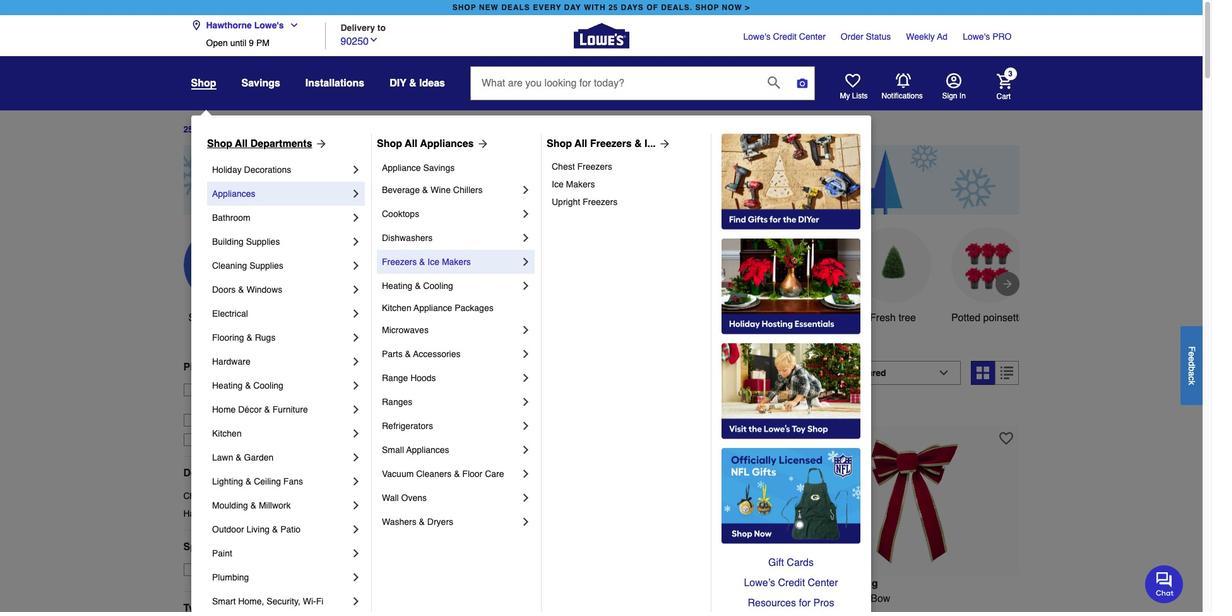 Task type: vqa. For each thing, say whether or not it's contained in the screenshot.
the right Savings
yes



Task type: describe. For each thing, give the bounding box(es) containing it.
chevron right image for refrigerators
[[520, 420, 532, 432]]

living for in
[[848, 578, 878, 589]]

center for lowe's credit center
[[808, 578, 838, 589]]

gift
[[768, 557, 784, 569]]

heating for bottommost heating & cooling link
[[212, 381, 243, 391]]

my
[[840, 92, 850, 100]]

white inside button
[[784, 312, 810, 324]]

w
[[837, 593, 847, 605]]

installations button
[[305, 72, 364, 95]]

pm
[[256, 38, 269, 48]]

chevron right image for lawn & garden link
[[350, 451, 362, 464]]

christmas decorations
[[183, 491, 273, 501]]

9
[[249, 38, 254, 48]]

stores
[[315, 398, 339, 408]]

lowe's inside button
[[254, 20, 284, 30]]

christmas inside 100-count 20.62-ft multicolor incandescent plug-in christmas string lights
[[625, 608, 670, 612]]

incandescent inside holiday living 100-count 20.62-ft white incandescent plug- in christmas string lights
[[486, 593, 547, 605]]

& inside 'link'
[[264, 405, 270, 415]]

20.62- inside holiday living 100-count 20.62-ft white incandescent plug- in christmas string lights
[[421, 593, 449, 605]]

chevron right image for lighting & ceiling fans
[[350, 475, 362, 488]]

in inside "holiday living 8.5-in w red bow"
[[826, 593, 834, 605]]

lowe's home improvement lists image
[[845, 73, 860, 88]]

a
[[1187, 371, 1197, 376]]

f e e d b a c k
[[1187, 346, 1197, 385]]

range hoods
[[382, 373, 436, 383]]

chevron right image for the freezers & ice makers link
[[520, 256, 532, 268]]

gift cards
[[768, 557, 814, 569]]

lowe's credit center link
[[722, 573, 860, 593]]

wall ovens
[[382, 493, 427, 503]]

chevron right image for smart home, security, wi-fi link
[[350, 595, 362, 608]]

d
[[1187, 361, 1197, 366]]

christmas inside holiday living 100-count 20.62-ft white incandescent plug- in christmas string lights
[[382, 608, 427, 612]]

free
[[202, 385, 221, 395]]

sign
[[942, 92, 957, 100]]

products
[[400, 367, 458, 385]]

lowe's pro
[[963, 32, 1012, 42]]

shop for shop all departments
[[207, 138, 232, 150]]

1 vertical spatial heating & cooling
[[212, 381, 283, 391]]

chevron right image for moulding & millwork
[[350, 499, 362, 512]]

wi-
[[303, 597, 316, 607]]

wine
[[431, 185, 451, 195]]

in inside 100-count 20.62-ft multicolor incandescent plug-in christmas string lights
[[613, 608, 622, 612]]

& inside "link"
[[454, 469, 460, 479]]

chevron right image for dishwashers link in the left of the page
[[520, 232, 532, 244]]

windows
[[246, 285, 282, 295]]

fast delivery
[[202, 435, 254, 445]]

all for freezers
[[575, 138, 587, 150]]

holiday for holiday decorations
[[212, 165, 242, 175]]

chevron right image for wall ovens
[[520, 492, 532, 504]]

arrow right image
[[312, 138, 327, 150]]

ceiling
[[254, 477, 281, 487]]

plug- inside holiday living 100-count 20.62-ft white incandescent plug- in christmas string lights
[[549, 593, 573, 605]]

flooring
[[212, 333, 244, 343]]

holiday hosting essentials. image
[[722, 239, 860, 335]]

1 vertical spatial delivery
[[229, 362, 269, 373]]

to
[[377, 22, 386, 33]]

visit the lowe's toy shop. image
[[722, 343, 860, 439]]

smart home, security, wi-fi
[[212, 597, 323, 607]]

search image
[[768, 76, 780, 89]]

1 horizontal spatial 25
[[608, 3, 618, 12]]

ice makers link
[[552, 176, 702, 193]]

shop all deals button
[[183, 227, 259, 326]]

location image
[[191, 20, 201, 30]]

holiday decorations link
[[212, 158, 350, 182]]

home décor & furniture link
[[212, 398, 350, 422]]

garden
[[244, 453, 274, 463]]

chevron right image for building supplies
[[350, 235, 362, 248]]

appliance savings link
[[382, 158, 532, 178]]

chevron right image for "cleaning supplies" link
[[350, 259, 362, 272]]

0 vertical spatial appliances
[[420, 138, 474, 150]]

chillers
[[453, 185, 483, 195]]

plumbing link
[[212, 566, 350, 590]]

special
[[183, 542, 219, 553]]

chevron right image for microwaves link
[[520, 324, 532, 336]]

2 vertical spatial appliances
[[406, 445, 449, 455]]

my lists
[[840, 92, 868, 100]]

lowe's pro link
[[963, 30, 1012, 43]]

plug- inside 100-count 20.62-ft multicolor incandescent plug-in christmas string lights
[[590, 608, 613, 612]]

198 products in holiday decorations
[[371, 367, 625, 385]]

special offers
[[183, 542, 251, 553]]

range
[[382, 373, 408, 383]]

pros
[[813, 598, 834, 609]]

decoration
[[677, 328, 725, 339]]

ideas
[[419, 78, 445, 89]]

1 horizontal spatial ice
[[552, 179, 564, 189]]

1 vertical spatial departments
[[183, 468, 245, 479]]

decorations for holiday decorations
[[244, 165, 291, 175]]

chevron right image for cooktops
[[520, 208, 532, 220]]

led
[[403, 312, 423, 324]]

ranges
[[382, 397, 412, 407]]

lowe's credit center
[[744, 578, 838, 589]]

dishwashers
[[382, 233, 433, 243]]

chevron right image for 'vacuum cleaners & floor care' "link"
[[520, 468, 532, 480]]

resources
[[748, 598, 796, 609]]

& up store
[[219, 362, 227, 373]]

0 vertical spatial deals
[[230, 125, 254, 135]]

lowe's credit center link
[[743, 30, 826, 43]]

days
[[196, 125, 217, 135]]

deals inside button
[[228, 312, 254, 324]]

chevron right image for ranges link
[[520, 396, 532, 408]]

fresh tree button
[[855, 227, 931, 326]]

shop for shop all deals
[[188, 312, 212, 324]]

0 horizontal spatial savings
[[241, 78, 280, 89]]

& right parts at the left bottom
[[405, 349, 411, 359]]

lowe's home improvement logo image
[[574, 8, 629, 63]]

1 vertical spatial appliances
[[212, 189, 255, 199]]

1 vertical spatial cooling
[[253, 381, 283, 391]]

5013254527 element
[[809, 403, 868, 416]]

0 horizontal spatial makers
[[442, 257, 471, 267]]

home décor & furniture
[[212, 405, 308, 415]]

0 horizontal spatial savings button
[[241, 72, 280, 95]]

chevron down image inside hawthorne lowe's button
[[284, 20, 299, 30]]

kitchen appliance packages link
[[382, 298, 532, 318]]

1 vertical spatial 25
[[183, 125, 193, 135]]

cooktops
[[382, 209, 419, 219]]

living for count
[[410, 578, 440, 589]]

potted
[[951, 312, 981, 324]]

holiday for holiday living 8.5-in w red bow
[[809, 578, 845, 589]]

chevron right image for range hoods link
[[520, 372, 532, 384]]

0 vertical spatial delivery
[[341, 22, 375, 33]]

refrigerators link
[[382, 414, 520, 438]]

smart
[[212, 597, 236, 607]]

incandescent inside 100-count 20.62-ft multicolor incandescent plug-in christmas string lights
[[723, 593, 783, 605]]

chevron right image for beverage & wine chillers
[[520, 184, 532, 196]]

chevron right image for plumbing
[[350, 571, 362, 584]]

electrical link
[[212, 302, 350, 326]]

100- inside 100-count 20.62-ft multicolor incandescent plug-in christmas string lights
[[590, 593, 610, 605]]

small
[[382, 445, 404, 455]]

beverage & wine chillers link
[[382, 178, 520, 202]]

hardware
[[212, 357, 250, 367]]

shop new deals every day with 25 days of deals. shop now > link
[[450, 0, 753, 15]]

kitchen for kitchen
[[212, 429, 242, 439]]

supplies for cleaning supplies
[[249, 261, 283, 271]]

bathroom link
[[212, 206, 350, 230]]

shop for shop
[[191, 78, 216, 89]]

1 vertical spatial heating & cooling link
[[212, 374, 350, 398]]

fi
[[316, 597, 323, 607]]

my lists link
[[840, 73, 868, 101]]

departments element
[[183, 467, 351, 480]]

1 shop from the left
[[452, 3, 476, 12]]

& left millwork
[[250, 501, 256, 511]]

lowe's inside button
[[248, 398, 275, 408]]

cleaning supplies link
[[212, 254, 350, 278]]

chest freezers
[[552, 162, 612, 172]]

& left wine
[[422, 185, 428, 195]]

washers
[[382, 517, 416, 527]]

0 horizontal spatial christmas
[[183, 491, 223, 501]]

arrow right image for shop all freezers & i...
[[656, 138, 671, 150]]

freezers & ice makers link
[[382, 250, 520, 274]]

potted poinsettia
[[951, 312, 1027, 324]]

paint
[[212, 549, 232, 559]]

list view image
[[1001, 367, 1014, 379]]

diy & ideas button
[[390, 72, 445, 95]]

living for patio
[[247, 525, 270, 535]]

savings inside appliance savings link
[[423, 163, 455, 173]]

1 horizontal spatial cooling
[[423, 281, 453, 291]]

doors & windows link
[[212, 278, 350, 302]]

red
[[849, 593, 868, 605]]

fresh tree
[[870, 312, 916, 324]]

Search Query text field
[[471, 67, 758, 100]]

8.5-
[[809, 593, 826, 605]]

chevron right image for parts & accessories
[[520, 348, 532, 360]]

decorations for christmas decorations
[[226, 491, 273, 501]]

beverage & wine chillers
[[382, 185, 483, 195]]

& left i...
[[634, 138, 642, 150]]

find gifts for the diyer. image
[[722, 134, 860, 230]]

lighting & ceiling fans link
[[212, 470, 350, 494]]

delivery to
[[341, 22, 386, 33]]

1 horizontal spatial departments
[[250, 138, 312, 150]]

1 horizontal spatial heating & cooling
[[382, 281, 453, 291]]

hanukkah decorations
[[183, 509, 273, 519]]

bathroom
[[212, 213, 250, 223]]

flooring & rugs
[[212, 333, 275, 343]]

& down dishwashers
[[419, 257, 425, 267]]

chevron right image for washers & dryers link
[[520, 516, 532, 528]]

chevron right image for home décor & furniture 'link'
[[350, 403, 362, 416]]

holiday for holiday living 100-count 20.62-ft white incandescent plug- in christmas string lights
[[371, 578, 407, 589]]

shop all freezers & i...
[[547, 138, 656, 150]]

string inside holiday living 100-count 20.62-ft white incandescent plug- in christmas string lights
[[430, 608, 457, 612]]

ad
[[937, 32, 948, 42]]



Task type: locate. For each thing, give the bounding box(es) containing it.
arrow right image up appliance savings link
[[474, 138, 489, 150]]

1 vertical spatial savings button
[[471, 227, 547, 326]]

hanukkah
[[183, 509, 223, 519]]

living inside holiday living 100-count 20.62-ft white incandescent plug- in christmas string lights
[[410, 578, 440, 589]]

& inside 'link'
[[246, 477, 251, 487]]

on
[[206, 565, 218, 575]]

20.62- inside 100-count 20.62-ft multicolor incandescent plug-in christmas string lights
[[640, 593, 668, 605]]

chevron right image for the electrical 'link'
[[350, 307, 362, 320]]

1 lights from the left
[[459, 608, 486, 612]]

2 shop from the left
[[695, 3, 719, 12]]

supplies up windows
[[249, 261, 283, 271]]

chevron right image
[[350, 164, 362, 176], [350, 187, 362, 200], [520, 232, 532, 244], [520, 256, 532, 268], [350, 259, 362, 272], [520, 280, 532, 292], [350, 283, 362, 296], [350, 307, 362, 320], [520, 324, 532, 336], [350, 355, 362, 368], [520, 372, 532, 384], [350, 379, 362, 392], [520, 396, 532, 408], [350, 403, 362, 416], [350, 427, 362, 440], [350, 451, 362, 464], [520, 468, 532, 480], [520, 516, 532, 528], [350, 547, 362, 560], [350, 595, 362, 608]]

freezers down shop all freezers & i...
[[577, 162, 612, 172]]

holiday living 8.5-in w red bow
[[809, 578, 890, 605]]

range hoods link
[[382, 366, 520, 390]]

credit for lowe's
[[773, 32, 797, 42]]

arrow right image inside shop all freezers & i... link
[[656, 138, 671, 150]]

arrow right image
[[474, 138, 489, 150], [656, 138, 671, 150], [1001, 278, 1014, 290]]

chat invite button image
[[1145, 565, 1184, 604]]

kitchen up microwaves
[[382, 303, 411, 313]]

delivery up free store pickup today at:
[[229, 362, 269, 373]]

0 vertical spatial heating & cooling link
[[382, 274, 520, 298]]

microwaves
[[382, 325, 429, 335]]

hawthorne up 'open until 9 pm'
[[206, 20, 252, 30]]

dishwashers link
[[382, 226, 520, 250]]

0 horizontal spatial chevron down image
[[284, 20, 299, 30]]

chevron right image for flooring & rugs
[[350, 331, 362, 344]]

supplies up 'cleaning supplies'
[[246, 237, 280, 247]]

e up d
[[1187, 352, 1197, 356]]

shop up chest
[[547, 138, 572, 150]]

0 horizontal spatial lights
[[459, 608, 486, 612]]

lights inside holiday living 100-count 20.62-ft white incandescent plug- in christmas string lights
[[459, 608, 486, 612]]

hawthorne lowe's button
[[191, 13, 304, 38]]

0 vertical spatial appliance
[[382, 163, 421, 173]]

furniture
[[273, 405, 308, 415]]

& left "floor"
[[454, 469, 460, 479]]

>
[[745, 3, 750, 12]]

0 horizontal spatial living
[[247, 525, 270, 535]]

heating up led
[[382, 281, 412, 291]]

living up red
[[848, 578, 878, 589]]

all for deals
[[215, 312, 225, 324]]

vacuum cleaners & floor care
[[382, 469, 504, 479]]

1 vertical spatial white
[[458, 593, 484, 605]]

cooling
[[423, 281, 453, 291], [253, 381, 283, 391]]

0 horizontal spatial arrow right image
[[474, 138, 489, 150]]

1 horizontal spatial pickup
[[247, 385, 273, 395]]

1 horizontal spatial count
[[610, 593, 637, 605]]

shop left electrical
[[188, 312, 212, 324]]

white inside holiday living 100-count 20.62-ft white incandescent plug- in christmas string lights
[[458, 593, 484, 605]]

ft inside 100-count 20.62-ft multicolor incandescent plug-in christmas string lights
[[668, 593, 674, 605]]

savings inside 'savings' button
[[491, 312, 527, 324]]

chevron right image for the holiday decorations link
[[350, 164, 362, 176]]

0 vertical spatial savings
[[241, 78, 280, 89]]

1 vertical spatial credit
[[778, 578, 805, 589]]

kitchen down the home
[[212, 429, 242, 439]]

1 horizontal spatial makers
[[566, 179, 595, 189]]

1 horizontal spatial in
[[826, 593, 834, 605]]

heating for the right heating & cooling link
[[382, 281, 412, 291]]

1 vertical spatial kitchen
[[212, 429, 242, 439]]

2 horizontal spatial christmas
[[625, 608, 670, 612]]

1 compare from the left
[[393, 404, 430, 415]]

pickup
[[183, 362, 217, 373], [247, 385, 273, 395]]

holiday down of
[[212, 165, 242, 175]]

25 left days
[[183, 125, 193, 135]]

cleaning supplies
[[212, 261, 283, 271]]

chevron down image
[[284, 20, 299, 30], [369, 34, 379, 45]]

lowe's up pm
[[254, 20, 284, 30]]

ft
[[449, 593, 455, 605], [668, 593, 674, 605]]

1 horizontal spatial arrow right image
[[656, 138, 671, 150]]

2 horizontal spatial shop
[[547, 138, 572, 150]]

0 vertical spatial cooling
[[423, 281, 453, 291]]

decorations for hanukkah decorations
[[226, 509, 273, 519]]

0 horizontal spatial ice
[[428, 257, 439, 267]]

& down freezers & ice makers
[[415, 281, 421, 291]]

shop all deals
[[188, 312, 254, 324]]

electrical
[[212, 309, 248, 319]]

2 horizontal spatial arrow right image
[[1001, 278, 1014, 290]]

white
[[784, 312, 810, 324], [458, 593, 484, 605]]

shop inside shop all freezers & i... link
[[547, 138, 572, 150]]

diy & ideas
[[390, 78, 445, 89]]

hawthorne inside button
[[202, 398, 245, 408]]

holiday down washers
[[371, 578, 407, 589]]

multicolor
[[677, 593, 720, 605]]

ranges link
[[382, 390, 520, 414]]

1 100- from the left
[[371, 593, 391, 605]]

i...
[[645, 138, 656, 150]]

hawthorne inside button
[[206, 20, 252, 30]]

shop inside button
[[188, 312, 212, 324]]

shop inside shop all departments link
[[207, 138, 232, 150]]

accessories
[[413, 349, 461, 359]]

fresh
[[870, 312, 896, 324]]

now
[[722, 3, 742, 12]]

1 horizontal spatial compare
[[832, 404, 868, 415]]

0 vertical spatial ice
[[552, 179, 564, 189]]

count inside holiday living 100-count 20.62-ft white incandescent plug- in christmas string lights
[[391, 593, 418, 605]]

living down washers & dryers
[[410, 578, 440, 589]]

appliance savings
[[382, 163, 455, 173]]

0 horizontal spatial incandescent
[[486, 593, 547, 605]]

& right diy
[[409, 78, 416, 89]]

compare inside 1001813120 element
[[393, 404, 430, 415]]

officially licensed n f l gifts. shop now. image
[[722, 448, 860, 544]]

moulding & millwork link
[[212, 494, 350, 518]]

hawthorne for hawthorne lowe's & nearby stores
[[202, 398, 245, 408]]

0 horizontal spatial departments
[[183, 468, 245, 479]]

appliances up appliance savings link
[[420, 138, 474, 150]]

& left patio on the left of the page
[[272, 525, 278, 535]]

0 horizontal spatial in
[[463, 367, 474, 385]]

delivery
[[341, 22, 375, 33], [229, 362, 269, 373], [222, 435, 254, 445]]

heating down pickup & delivery
[[212, 381, 243, 391]]

shop for shop all appliances
[[377, 138, 402, 150]]

1 shop from the left
[[207, 138, 232, 150]]

all up flooring
[[215, 312, 225, 324]]

1 vertical spatial deals
[[228, 312, 254, 324]]

in down parts & accessories link
[[463, 367, 474, 385]]

25 days of deals. shop new deals every day. while supplies last. image
[[183, 145, 1019, 215]]

chevron right image for small appliances
[[520, 444, 532, 456]]

chevron right image
[[520, 184, 532, 196], [520, 208, 532, 220], [350, 211, 362, 224], [350, 235, 362, 248], [350, 331, 362, 344], [520, 348, 532, 360], [520, 420, 532, 432], [520, 444, 532, 456], [350, 475, 362, 488], [520, 492, 532, 504], [350, 499, 362, 512], [350, 523, 362, 536], [350, 571, 362, 584]]

all for appliances
[[405, 138, 417, 150]]

1 vertical spatial center
[[808, 578, 838, 589]]

compare for 5013254527 element
[[832, 404, 868, 415]]

center inside lowe's credit center link
[[808, 578, 838, 589]]

e up 'b'
[[1187, 356, 1197, 361]]

25 right the with
[[608, 3, 618, 12]]

appliances up bathroom
[[212, 189, 255, 199]]

lowe's home improvement cart image
[[997, 74, 1012, 89]]

makers down the chest freezers at the top
[[566, 179, 595, 189]]

0 horizontal spatial heating & cooling link
[[212, 374, 350, 398]]

0 vertical spatial white
[[784, 312, 810, 324]]

heating & cooling
[[382, 281, 453, 291], [212, 381, 283, 391]]

1 vertical spatial chevron down image
[[369, 34, 379, 45]]

ice down dishwashers link in the left of the page
[[428, 257, 439, 267]]

kitchen for kitchen appliance packages
[[382, 303, 411, 313]]

all up appliance savings
[[405, 138, 417, 150]]

chevron right image for paint link
[[350, 547, 362, 560]]

&
[[409, 78, 416, 89], [634, 138, 642, 150], [422, 185, 428, 195], [419, 257, 425, 267], [415, 281, 421, 291], [238, 285, 244, 295], [247, 333, 252, 343], [405, 349, 411, 359], [219, 362, 227, 373], [245, 381, 251, 391], [277, 398, 283, 408], [264, 405, 270, 415], [236, 453, 242, 463], [454, 469, 460, 479], [246, 477, 251, 487], [250, 501, 256, 511], [419, 517, 425, 527], [272, 525, 278, 535]]

0 vertical spatial hawthorne
[[206, 20, 252, 30]]

lists
[[852, 92, 868, 100]]

parts & accessories link
[[382, 342, 520, 366]]

center for lowe's credit center
[[799, 32, 826, 42]]

shop down open
[[191, 78, 216, 89]]

home
[[212, 405, 236, 415]]

cooling up hawthorne lowe's & nearby stores on the left bottom of the page
[[253, 381, 283, 391]]

count inside 100-count 20.62-ft multicolor incandescent plug-in christmas string lights
[[610, 593, 637, 605]]

1 horizontal spatial in
[[613, 608, 622, 612]]

special offers button
[[183, 531, 351, 564]]

freezers down ice makers link
[[583, 197, 618, 207]]

grid view image
[[977, 367, 990, 379]]

0 horizontal spatial string
[[430, 608, 457, 612]]

1 horizontal spatial incandescent
[[723, 593, 783, 605]]

living inside "holiday living 8.5-in w red bow"
[[848, 578, 878, 589]]

1 horizontal spatial white
[[784, 312, 810, 324]]

90250 button
[[341, 33, 379, 49]]

in left the w
[[826, 593, 834, 605]]

millwork
[[259, 501, 291, 511]]

shop for shop all freezers & i...
[[547, 138, 572, 150]]

1 incandescent from the left
[[486, 593, 547, 605]]

1 horizontal spatial christmas
[[382, 608, 427, 612]]

0 vertical spatial kitchen
[[382, 303, 411, 313]]

100- inside holiday living 100-count 20.62-ft white incandescent plug- in christmas string lights
[[371, 593, 391, 605]]

all up the chest freezers at the top
[[575, 138, 587, 150]]

0 vertical spatial pickup
[[183, 362, 217, 373]]

smart home, security, wi-fi link
[[212, 590, 350, 612]]

cooling up kitchen appliance packages
[[423, 281, 453, 291]]

shop left new
[[452, 3, 476, 12]]

1 horizontal spatial plug-
[[590, 608, 613, 612]]

lowe's down free store pickup today at:
[[248, 398, 275, 408]]

savings down pm
[[241, 78, 280, 89]]

appliance
[[382, 163, 421, 173], [414, 303, 452, 313]]

appliances up 'cleaners'
[[406, 445, 449, 455]]

0 vertical spatial makers
[[566, 179, 595, 189]]

arrow right image for shop all appliances
[[474, 138, 489, 150]]

arrow right image inside shop all appliances link
[[474, 138, 489, 150]]

makers down dishwashers link in the left of the page
[[442, 257, 471, 267]]

deals right of
[[230, 125, 254, 135]]

freezers up chest freezers link
[[590, 138, 632, 150]]

2 count from the left
[[610, 593, 637, 605]]

building supplies link
[[212, 230, 350, 254]]

freezers down dishwashers
[[382, 257, 417, 267]]

cleaners
[[416, 469, 452, 479]]

0 horizontal spatial white
[[458, 593, 484, 605]]

1 vertical spatial appliance
[[414, 303, 452, 313]]

departments up the holiday decorations link
[[250, 138, 312, 150]]

2 e from the top
[[1187, 356, 1197, 361]]

lowe's left pro in the right of the page
[[963, 32, 990, 42]]

2 100- from the left
[[590, 593, 610, 605]]

0 vertical spatial 25
[[608, 3, 618, 12]]

supplies for building supplies
[[246, 237, 280, 247]]

2 vertical spatial delivery
[[222, 435, 254, 445]]

f
[[1187, 346, 1197, 352]]

deals up flooring & rugs
[[228, 312, 254, 324]]

1 20.62- from the left
[[421, 593, 449, 605]]

departments down lawn
[[183, 468, 245, 479]]

rugs
[[255, 333, 275, 343]]

sign in button
[[942, 73, 966, 101]]

holiday down parts & accessories link
[[479, 367, 533, 385]]

doors & windows
[[212, 285, 282, 295]]

1 ft from the left
[[449, 593, 455, 605]]

on sale
[[206, 565, 238, 575]]

compare
[[393, 404, 430, 415], [832, 404, 868, 415]]

kitchen link
[[212, 422, 350, 446]]

1 horizontal spatial heating
[[382, 281, 412, 291]]

heart outline image
[[780, 432, 794, 445]]

all for departments
[[235, 138, 248, 150]]

0 horizontal spatial kitchen
[[212, 429, 242, 439]]

chevron right image for the doors & windows link
[[350, 283, 362, 296]]

ovens
[[401, 493, 427, 503]]

heating & cooling down freezers & ice makers
[[382, 281, 453, 291]]

0 vertical spatial departments
[[250, 138, 312, 150]]

pickup up hawthorne lowe's & nearby stores on the left bottom of the page
[[247, 385, 273, 395]]

& down today
[[277, 398, 283, 408]]

center up 8.5-
[[808, 578, 838, 589]]

delivery up lawn & garden
[[222, 435, 254, 445]]

0 horizontal spatial count
[[391, 593, 418, 605]]

bow
[[871, 593, 890, 605]]

& left 'rugs'
[[247, 333, 252, 343]]

floor
[[462, 469, 482, 479]]

lighting & ceiling fans
[[212, 477, 303, 487]]

all down 25 days of deals link
[[235, 138, 248, 150]]

camera image
[[796, 77, 809, 90]]

1 vertical spatial pickup
[[247, 385, 273, 395]]

shop button
[[191, 77, 216, 90]]

0 vertical spatial savings button
[[241, 72, 280, 95]]

198
[[371, 367, 396, 385]]

1 vertical spatial in
[[826, 593, 834, 605]]

moulding
[[212, 501, 248, 511]]

100-count 20.62-ft multicolor incandescent plug-in christmas string lights
[[590, 593, 783, 612]]

hawthorne down store
[[202, 398, 245, 408]]

shop
[[191, 78, 216, 89], [188, 312, 212, 324]]

lowe's
[[254, 20, 284, 30], [743, 32, 771, 42], [963, 32, 990, 42], [248, 398, 275, 408]]

1 vertical spatial makers
[[442, 257, 471, 267]]

arrow right image up the poinsettia
[[1001, 278, 1014, 290]]

0 horizontal spatial shop
[[207, 138, 232, 150]]

& right store
[[245, 381, 251, 391]]

decorations
[[244, 165, 291, 175], [538, 367, 625, 385], [226, 491, 273, 501], [226, 509, 273, 519]]

chevron right image for bathroom
[[350, 211, 362, 224]]

2 lights from the left
[[702, 608, 729, 612]]

1 vertical spatial heating
[[212, 381, 243, 391]]

shop inside shop all appliances link
[[377, 138, 402, 150]]

heating & cooling up décor at left
[[212, 381, 283, 391]]

center left order
[[799, 32, 826, 42]]

0 horizontal spatial ft
[[449, 593, 455, 605]]

deals
[[501, 3, 530, 12]]

lights inside 100-count 20.62-ft multicolor incandescent plug-in christmas string lights
[[702, 608, 729, 612]]

1 vertical spatial savings
[[423, 163, 455, 173]]

appliance up microwaves link
[[414, 303, 452, 313]]

0 horizontal spatial compare
[[393, 404, 430, 415]]

1 string from the left
[[430, 608, 457, 612]]

hawthorne for hawthorne lowe's
[[206, 20, 252, 30]]

& right décor at left
[[264, 405, 270, 415]]

shop all appliances link
[[377, 136, 489, 152]]

in inside button
[[959, 92, 966, 100]]

0 horizontal spatial pickup
[[183, 362, 217, 373]]

credit for lowe's
[[778, 578, 805, 589]]

0 horizontal spatial heating
[[212, 381, 243, 391]]

0 vertical spatial center
[[799, 32, 826, 42]]

all
[[235, 138, 248, 150], [405, 138, 417, 150], [575, 138, 587, 150], [215, 312, 225, 324]]

credit up "search" image
[[773, 32, 797, 42]]

shop new deals every day with 25 days of deals. shop now >
[[452, 3, 750, 12]]

100-
[[371, 593, 391, 605], [590, 593, 610, 605]]

cleaning
[[212, 261, 247, 271]]

0 vertical spatial heating & cooling
[[382, 281, 453, 291]]

shop down 25 days of deals in the left top of the page
[[207, 138, 232, 150]]

departments
[[250, 138, 312, 150], [183, 468, 245, 479]]

1 horizontal spatial kitchen
[[382, 303, 411, 313]]

ft inside holiday living 100-count 20.62-ft white incandescent plug- in christmas string lights
[[449, 593, 455, 605]]

2 horizontal spatial in
[[959, 92, 966, 100]]

pickup up free
[[183, 362, 217, 373]]

pro
[[993, 32, 1012, 42]]

savings up wine
[[423, 163, 455, 173]]

0 horizontal spatial 100-
[[371, 593, 391, 605]]

string inside 100-count 20.62-ft multicolor incandescent plug-in christmas string lights
[[673, 608, 699, 612]]

1 vertical spatial ice
[[428, 257, 439, 267]]

flooring & rugs link
[[212, 326, 350, 350]]

1 e from the top
[[1187, 352, 1197, 356]]

lowe's home improvement notification center image
[[896, 73, 911, 88]]

paint link
[[212, 542, 350, 566]]

1 horizontal spatial shop
[[377, 138, 402, 150]]

& left ceiling
[[246, 477, 251, 487]]

0 horizontal spatial plug-
[[549, 593, 573, 605]]

0 vertical spatial supplies
[[246, 237, 280, 247]]

1 vertical spatial plug-
[[590, 608, 613, 612]]

today
[[275, 385, 299, 395]]

2 string from the left
[[673, 608, 699, 612]]

0 horizontal spatial 20.62-
[[421, 593, 449, 605]]

holiday living 100-count 20.62-ft white incandescent plug- in christmas string lights
[[371, 578, 573, 612]]

in inside holiday living 100-count 20.62-ft white incandescent plug- in christmas string lights
[[371, 608, 379, 612]]

2 20.62- from the left
[[640, 593, 668, 605]]

2 compare from the left
[[832, 404, 868, 415]]

building supplies
[[212, 237, 280, 247]]

heart outline image
[[1000, 432, 1013, 445]]

heating
[[382, 281, 412, 291], [212, 381, 243, 391]]

1 horizontal spatial heating & cooling link
[[382, 274, 520, 298]]

& left dryers
[[419, 517, 425, 527]]

0 vertical spatial heating
[[382, 281, 412, 291]]

lowe's home improvement account image
[[946, 73, 961, 88]]

moulding & millwork
[[212, 501, 291, 511]]

1 horizontal spatial savings button
[[471, 227, 547, 326]]

3 shop from the left
[[547, 138, 572, 150]]

appliance up beverage
[[382, 163, 421, 173]]

ice down chest
[[552, 179, 564, 189]]

chevron right image for hardware link
[[350, 355, 362, 368]]

None search field
[[470, 66, 815, 112]]

lighting
[[212, 477, 243, 487]]

1 horizontal spatial 100-
[[590, 593, 610, 605]]

cooktops link
[[382, 202, 520, 226]]

chevron right image for appliances link
[[350, 187, 362, 200]]

christmas
[[183, 491, 223, 501], [382, 608, 427, 612], [625, 608, 670, 612]]

1 horizontal spatial string
[[673, 608, 699, 612]]

chevron right image for outdoor living & patio
[[350, 523, 362, 536]]

washers & dryers
[[382, 517, 453, 527]]

ice makers
[[552, 179, 595, 189]]

holiday inside "holiday living 8.5-in w red bow"
[[809, 578, 845, 589]]

& right lawn
[[236, 453, 242, 463]]

0 vertical spatial in
[[463, 367, 474, 385]]

0 vertical spatial credit
[[773, 32, 797, 42]]

holiday up 8.5-
[[809, 578, 845, 589]]

compare for 1001813120 element
[[393, 404, 430, 415]]

lowe's down > on the top right of the page
[[743, 32, 771, 42]]

chevron down image inside 90250 button
[[369, 34, 379, 45]]

shop left "now"
[[695, 3, 719, 12]]

2 incandescent from the left
[[723, 593, 783, 605]]

0 horizontal spatial in
[[371, 608, 379, 612]]

ice
[[552, 179, 564, 189], [428, 257, 439, 267]]

0 vertical spatial plug-
[[549, 593, 573, 605]]

b
[[1187, 366, 1197, 371]]

100-count 20.62-ft multicolor incandescent plug-in christmas string lights link
[[590, 578, 800, 612]]

center inside the lowe's credit center link
[[799, 32, 826, 42]]

shop up appliance savings
[[377, 138, 402, 150]]

compare inside 5013254527 element
[[832, 404, 868, 415]]

0 horizontal spatial shop
[[452, 3, 476, 12]]

living down hanukkah decorations link
[[247, 525, 270, 535]]

1 count from the left
[[391, 593, 418, 605]]

wall ovens link
[[382, 486, 520, 510]]

delivery up 90250
[[341, 22, 375, 33]]

0 vertical spatial chevron down image
[[284, 20, 299, 30]]

arrow right image up chest freezers link
[[656, 138, 671, 150]]

1 horizontal spatial shop
[[695, 3, 719, 12]]

chevron right image for 'kitchen' link
[[350, 427, 362, 440]]

0 horizontal spatial heating & cooling
[[212, 381, 283, 391]]

holiday inside holiday living 100-count 20.62-ft white incandescent plug- in christmas string lights
[[371, 578, 407, 589]]

credit up resources for pros link
[[778, 578, 805, 589]]

& right doors
[[238, 285, 244, 295]]

1 horizontal spatial living
[[410, 578, 440, 589]]

vacuum
[[382, 469, 414, 479]]

2 shop from the left
[[377, 138, 402, 150]]

1001813120 element
[[371, 403, 430, 416]]

savings up 198 products in holiday decorations
[[491, 312, 527, 324]]

2 ft from the left
[[668, 593, 674, 605]]

parts & accessories
[[382, 349, 461, 359]]

all inside button
[[215, 312, 225, 324]]



